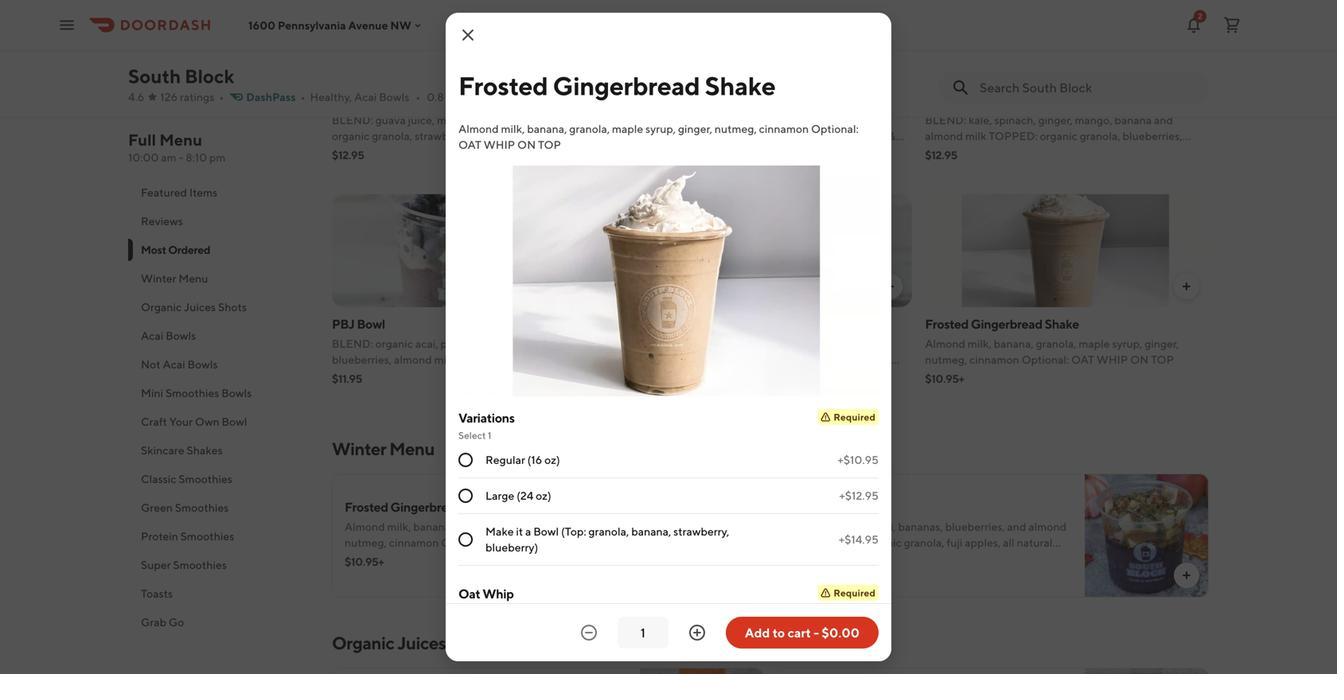 Task type: locate. For each thing, give the bounding box(es) containing it.
2 vertical spatial oat
[[491, 536, 514, 550]]

1 horizontal spatial guava
[[672, 113, 703, 127]]

2 horizontal spatial &
[[889, 129, 896, 143]]

organic, inside pbj bowl blend: organic acai, peanut butter, bananas, blueberries, almond milk  topped: organic granola, blueberries, bananas calories: 633 our granola is certified organic, vegan and gluten-free
[[377, 385, 417, 398]]

0 vertical spatial juices
[[184, 301, 216, 314]]

1 vertical spatial $10.95+
[[345, 556, 384, 569]]

bowls left 0.8
[[379, 90, 410, 104]]

0 vertical spatial oat
[[459, 138, 482, 151]]

decrease quantity by 1 image
[[580, 624, 599, 643]]

1 vertical spatial frosted gingerbread shake almond milk, banana, granola, maple syrup, ginger, nutmeg, cinnamon  optional: oat whip on top $10.95+
[[345, 500, 599, 569]]

0 horizontal spatial kale,
[[711, 337, 734, 350]]

menu
[[159, 131, 202, 149], [179, 272, 208, 285], [390, 439, 435, 460]]

classic smoothies
[[141, 473, 233, 486]]

spinach, left mango,
[[995, 113, 1037, 127]]

strawberries, down mango
[[415, 129, 480, 143]]

0 vertical spatial blueberries,
[[1123, 129, 1183, 143]]

0 horizontal spatial on
[[518, 138, 536, 151]]

1 horizontal spatial shots
[[463, 633, 507, 654]]

1 horizontal spatial super
[[629, 317, 662, 332]]

1 horizontal spatial syrup,
[[646, 122, 676, 135]]

nutmeg,
[[715, 122, 757, 135], [926, 353, 968, 366], [345, 536, 387, 550]]

smoothies
[[166, 387, 219, 400], [179, 473, 233, 486], [175, 501, 229, 514], [181, 530, 234, 543], [173, 559, 227, 572]]

bananas right mango
[[496, 113, 538, 127]]

almond inside pbj bowl blend: organic acai, peanut butter, bananas, blueberries, almond milk  topped: organic granola, blueberries, bananas calories: 633 our granola is certified organic, vegan and gluten-free
[[394, 353, 432, 366]]

milk inside pbj bowl blend: organic acai, peanut butter, bananas, blueberries, almond milk  topped: organic granola, blueberries, bananas calories: 633 our granola is certified organic, vegan and gluten-free
[[435, 353, 456, 366]]

1 required from the top
[[834, 412, 876, 423]]

1 horizontal spatial $10.95+
[[926, 372, 965, 385]]

organic,
[[427, 145, 467, 158], [790, 145, 831, 158], [926, 161, 966, 174], [377, 385, 417, 398]]

& inside sunshine bowl blend: guava juice, mango and bananas topped: organic granola, strawberries, banana & pineapple our granola is certified organic, vegan and gluten-free
[[521, 129, 529, 143]]

pbj bowl image
[[332, 194, 616, 307]]

smoothies for super
[[173, 559, 227, 572]]

2 vertical spatial on
[[550, 536, 569, 550]]

acai for healthy,
[[354, 90, 377, 104]]

2 strawberries, from the left
[[763, 129, 828, 143]]

organic juices & shots
[[332, 633, 507, 654]]

make
[[486, 525, 514, 538]]

0 horizontal spatial juices
[[184, 301, 216, 314]]

super for green
[[629, 317, 662, 332]]

10:00
[[128, 151, 159, 164]]

optional:
[[812, 122, 859, 135], [1022, 353, 1070, 366], [441, 536, 489, 550]]

- right cart in the bottom right of the page
[[814, 626, 820, 641]]

maple
[[612, 122, 644, 135], [1079, 337, 1111, 350], [499, 520, 530, 534]]

to left eat
[[756, 369, 766, 382]]

boost juice image
[[640, 668, 765, 675]]

1 vertical spatial bananas,
[[515, 337, 560, 350]]

0 vertical spatial oz)
[[545, 454, 560, 467]]

1 horizontal spatial milk
[[966, 129, 987, 143]]

1 vertical spatial acai
[[141, 329, 164, 342]]

0 horizontal spatial milk
[[435, 353, 456, 366]]

our right the 633
[[506, 369, 526, 382]]

• left 0.8
[[416, 90, 421, 104]]

granola inside "green bowl blend: kale, spinach, ginger, mango, banana and almond milk topped: organic granola, blueberries, bananas, and strawberries our granola is certified organic, vegan and gluten-free"
[[1081, 145, 1119, 158]]

$13.95
[[790, 556, 822, 569]]

0 vertical spatial on
[[518, 138, 536, 151]]

milk inside "green bowl blend: kale, spinach, ginger, mango, banana and almond milk topped: organic granola, blueberries, bananas, and strawberries our granola is certified organic, vegan and gluten-free"
[[966, 129, 987, 143]]

1 guava from the left
[[376, 113, 406, 127]]

0 horizontal spatial nutmeg,
[[345, 536, 387, 550]]

bananas down acai,
[[394, 369, 436, 382]]

guava down strawberry
[[672, 113, 703, 127]]

2 • from the left
[[301, 90, 305, 104]]

milk, inside almond milk, banana, granola, maple syrup, ginger, nutmeg, cinnamon  optional: oat whip on top
[[501, 122, 525, 135]]

1 vertical spatial spinach,
[[737, 337, 778, 350]]

2 horizontal spatial whip
[[1097, 353, 1129, 366]]

blend: inside strawberry bowl blend: guava juice, strawberries and bananas topped: organic granola, strawberries, blueberries & bananas our granola is certified organic, vegan and gluten-free
[[629, 113, 670, 127]]

0 vertical spatial bananas,
[[926, 145, 971, 158]]

on inside almond milk, banana, granola, maple syrup, ginger, nutmeg, cinnamon  optional: oat whip on top
[[518, 138, 536, 151]]

bowls up mini smoothies bowls
[[188, 358, 218, 371]]

2
[[1199, 12, 1203, 21]]

organic down butter,
[[509, 353, 547, 366]]

our inside "green bowl blend: kale, spinach, ginger, mango, banana and almond milk topped: organic granola, blueberries, bananas, and strawberries our granola is certified organic, vegan and gluten-free"
[[1058, 145, 1078, 158]]

granola, inside sunshine bowl blend: guava juice, mango and bananas topped: organic granola, strawberries, banana & pineapple our granola is certified organic, vegan and gluten-free
[[372, 129, 413, 143]]

increase quantity by 1 image
[[688, 624, 707, 643]]

we
[[662, 369, 677, 382]]

0 vertical spatial acai
[[354, 90, 377, 104]]

is inside "green bowl blend: kale, spinach, ginger, mango, banana and almond milk topped: organic granola, blueberries, bananas, and strawberries our granola is certified organic, vegan and gluten-free"
[[1121, 145, 1128, 158]]

granola, inside "green bowl blend: kale, spinach, ginger, mango, banana and almond milk topped: organic granola, blueberries, bananas, and strawberries our granola is certified organic, vegan and gluten-free"
[[1081, 129, 1121, 143]]

shots down winter menu button
[[218, 301, 247, 314]]

None radio
[[459, 533, 473, 547]]

protein
[[141, 530, 178, 543]]

0 vertical spatial syrup,
[[646, 122, 676, 135]]

0 horizontal spatial super
[[141, 559, 171, 572]]

almond inside "green bowl blend: kale, spinach, ginger, mango, banana and almond milk topped: organic granola, blueberries, bananas, and strawberries our granola is certified organic, vegan and gluten-free"
[[926, 129, 964, 143]]

pineapple up equal.
[[629, 337, 679, 350]]

0 vertical spatial optional:
[[812, 122, 859, 135]]

organic inside organic juices shots button
[[141, 301, 182, 314]]

required inside the variations group
[[834, 412, 876, 423]]

frosted
[[459, 71, 548, 101], [926, 317, 969, 332], [345, 500, 388, 515]]

0 vertical spatial banana
[[1115, 113, 1153, 127]]

- right am
[[179, 151, 184, 164]]

menu up organic juices shots
[[179, 272, 208, 285]]

green inside "green bowl blend: kale, spinach, ginger, mango, banana and almond milk topped: organic granola, blueberries, bananas, and strawberries our granola is certified organic, vegan and gluten-free"
[[926, 93, 961, 108]]

calories: up equal.
[[629, 353, 673, 366]]

kale,
[[969, 113, 993, 127], [711, 337, 734, 350]]

calories
[[794, 353, 832, 366]]

gingerbread
[[553, 71, 700, 101], [971, 317, 1043, 332], [391, 500, 462, 515]]

blueberries, inside "green bowl blend: kale, spinach, ginger, mango, banana and almond milk topped: organic granola, blueberries, bananas, and strawberries our granola is certified organic, vegan and gluten-free"
[[1123, 129, 1183, 143]]

granola inside sunshine bowl blend: guava juice, mango and bananas topped: organic granola, strawberries, banana & pineapple our granola is certified organic, vegan and gluten-free
[[332, 145, 370, 158]]

apple crisp bowl
[[790, 500, 886, 515]]

2 vertical spatial frosted
[[345, 500, 388, 515]]

our down strawberry
[[673, 145, 693, 158]]

almond inside almond milk, banana, granola, maple syrup, ginger, nutmeg, cinnamon  optional: oat whip on top
[[459, 122, 499, 135]]

oat
[[459, 138, 482, 151], [1072, 353, 1095, 366], [491, 536, 514, 550]]

food
[[808, 369, 832, 382]]

calories: down peanut
[[439, 369, 483, 382]]

2 horizontal spatial frosted
[[926, 317, 969, 332]]

0 vertical spatial frosted gingerbread shake image
[[926, 194, 1210, 307]]

classic
[[141, 473, 176, 486]]

milk for green bowl
[[966, 129, 987, 143]]

1 vertical spatial banana
[[482, 129, 519, 143]]

kale, inside super green smoothie pineapple juice, kale, spinach, mangos, bananas calories: 262  * remember, not all calories are created equal. we encourage you to eat real food and to count colors, not calories!
[[711, 337, 734, 350]]

1 strawberries, from the left
[[415, 129, 480, 143]]

cinnamon inside almond milk, banana, granola, maple syrup, ginger, nutmeg, cinnamon  optional: oat whip on top
[[760, 122, 809, 135]]

0 vertical spatial winter
[[141, 272, 176, 285]]

avenue
[[349, 19, 388, 32]]

0 vertical spatial menu
[[159, 131, 202, 149]]

2 $12.95 from the left
[[926, 149, 958, 162]]

juice, inside sunshine bowl blend: guava juice, mango and bananas topped: organic granola, strawberries, banana & pineapple our granola is certified organic, vegan and gluten-free
[[408, 113, 435, 127]]

2 vertical spatial blueberries,
[[332, 369, 392, 382]]

our inside strawberry bowl blend: guava juice, strawberries and bananas topped: organic granola, strawberries, blueberries & bananas our granola is certified organic, vegan and gluten-free
[[673, 145, 693, 158]]

featured items button
[[128, 178, 313, 207]]

1 vertical spatial super
[[141, 559, 171, 572]]

blend: inside pbj bowl blend: organic acai, peanut butter, bananas, blueberries, almond milk  topped: organic granola, blueberries, bananas calories: 633 our granola is certified organic, vegan and gluten-free
[[332, 337, 373, 350]]

1 vertical spatial required
[[834, 588, 876, 599]]

guava for strawberry
[[672, 113, 703, 127]]

super inside super green smoothie pineapple juice, kale, spinach, mangos, bananas calories: 262  * remember, not all calories are created equal. we encourage you to eat real food and to count colors, not calories!
[[629, 317, 662, 332]]

our
[[584, 129, 604, 143], [673, 145, 693, 158], [1058, 145, 1078, 158], [506, 369, 526, 382]]

1 vertical spatial milk
[[435, 353, 456, 366]]

1 horizontal spatial -
[[814, 626, 820, 641]]

1 vertical spatial oat
[[1072, 353, 1095, 366]]

super up equal.
[[629, 317, 662, 332]]

blend: inside "green bowl blend: kale, spinach, ginger, mango, banana and almond milk topped: organic granola, blueberries, bananas, and strawberries our granola is certified organic, vegan and gluten-free"
[[926, 113, 967, 127]]

whip
[[484, 138, 515, 151], [1097, 353, 1129, 366], [516, 536, 548, 550]]

free inside "green bowl blend: kale, spinach, ginger, mango, banana and almond milk topped: organic granola, blueberries, bananas, and strawberries our granola is certified organic, vegan and gluten-free"
[[1060, 161, 1080, 174]]

bananas up "are"
[[825, 337, 867, 350]]

nw
[[391, 19, 412, 32]]

green bowl image
[[926, 0, 1210, 84]]

0 vertical spatial add item to cart image
[[884, 57, 897, 69]]

- inside button
[[814, 626, 820, 641]]

blueberries,
[[1123, 129, 1183, 143], [332, 353, 392, 366], [332, 369, 392, 382]]

green smoothies
[[141, 501, 229, 514]]

smoothies for mini
[[166, 387, 219, 400]]

sunshine
[[332, 93, 384, 108]]

0 horizontal spatial syrup,
[[532, 520, 562, 534]]

peanut
[[441, 337, 477, 350]]

0 horizontal spatial winter menu
[[141, 272, 208, 285]]

not left all
[[760, 353, 777, 366]]

menu left select
[[390, 439, 435, 460]]

organic for organic juices shots
[[141, 301, 182, 314]]

1 vertical spatial pineapple
[[629, 337, 679, 350]]

winter menu button
[[128, 264, 313, 293]]

calories!
[[684, 385, 726, 398]]

blueberries, for pbj bowl
[[332, 369, 392, 382]]

blend: for pbj
[[332, 337, 373, 350]]

organic down sunshine
[[332, 129, 370, 143]]

super inside button
[[141, 559, 171, 572]]

full menu 10:00 am - 8:10 pm
[[128, 131, 226, 164]]

our inside sunshine bowl blend: guava juice, mango and bananas topped: organic granola, strawberries, banana & pineapple our granola is certified organic, vegan and gluten-free
[[584, 129, 604, 143]]

granola inside strawberry bowl blend: guava juice, strawberries and bananas topped: organic granola, strawberries, blueberries & bananas our granola is certified organic, vegan and gluten-free
[[696, 145, 733, 158]]

winter menu inside button
[[141, 272, 208, 285]]

1 vertical spatial gingerbread
[[971, 317, 1043, 332]]

strawberries,
[[415, 129, 480, 143], [763, 129, 828, 143]]

smoothies down shakes
[[179, 473, 233, 486]]

bowl
[[386, 93, 414, 108], [693, 93, 721, 108], [963, 93, 992, 108], [357, 317, 385, 332], [222, 415, 247, 428], [858, 500, 886, 515], [534, 525, 559, 538]]

skincare shakes
[[141, 444, 223, 457]]

& for sunshine bowl
[[521, 129, 529, 143]]

blend: for strawberry
[[629, 113, 670, 127]]

shots
[[218, 301, 247, 314], [463, 633, 507, 654]]

go
[[169, 616, 184, 629]]

most
[[141, 243, 166, 256]]

0 vertical spatial shots
[[218, 301, 247, 314]]

winter menu down $11.95
[[332, 439, 435, 460]]

1 horizontal spatial top
[[571, 536, 594, 550]]

bowls for not
[[188, 358, 218, 371]]

acai,
[[416, 337, 439, 350]]

- inside full menu 10:00 am - 8:10 pm
[[179, 151, 184, 164]]

2 add item to cart image from the left
[[884, 280, 897, 293]]

0 items, open order cart image
[[1223, 16, 1242, 35]]

guava down healthy, acai bowls • 0.8 mi
[[376, 113, 406, 127]]

smoothies up protein smoothies
[[175, 501, 229, 514]]

add item to cart image for super green smoothie
[[884, 280, 897, 293]]

0 vertical spatial milk,
[[501, 122, 525, 135]]

our down mango,
[[1058, 145, 1078, 158]]

0 horizontal spatial maple
[[499, 520, 530, 534]]

1 horizontal spatial organic
[[332, 633, 395, 654]]

1 vertical spatial shake
[[1045, 317, 1080, 332]]

ordered
[[168, 243, 210, 256]]

1 vertical spatial nutmeg,
[[926, 353, 968, 366]]

our down frosted gingerbread shake
[[584, 129, 604, 143]]

is
[[372, 145, 380, 158], [736, 145, 743, 158], [1121, 145, 1128, 158], [569, 369, 576, 382]]

oat inside almond milk, banana, granola, maple syrup, ginger, nutmeg, cinnamon  optional: oat whip on top
[[459, 138, 482, 151]]

blend: inside sunshine bowl blend: guava juice, mango and bananas topped: organic granola, strawberries, banana & pineapple our granola is certified organic, vegan and gluten-free
[[332, 113, 373, 127]]

strawberries, left blueberries
[[763, 129, 828, 143]]

menu up am
[[159, 131, 202, 149]]

bowls for mini
[[222, 387, 252, 400]]

oz) for regular (16 oz)
[[545, 454, 560, 467]]

bananas up blueberries
[[820, 113, 862, 127]]

2 guava from the left
[[672, 113, 703, 127]]

not down the 'we' at bottom
[[664, 385, 681, 398]]

$12.95
[[332, 149, 364, 162], [926, 149, 958, 162]]

1 horizontal spatial green
[[664, 317, 700, 332]]

1 vertical spatial syrup,
[[1113, 337, 1143, 350]]

green for smoothies
[[141, 501, 173, 514]]

detox juice image
[[1086, 668, 1210, 675]]

0 vertical spatial maple
[[612, 122, 644, 135]]

0 horizontal spatial guava
[[376, 113, 406, 127]]

1 horizontal spatial &
[[521, 129, 529, 143]]

0 horizontal spatial shake
[[465, 500, 499, 515]]

acai right the "healthy,"
[[354, 90, 377, 104]]

• left the "healthy,"
[[301, 90, 305, 104]]

guava inside sunshine bowl blend: guava juice, mango and bananas topped: organic granola, strawberries, banana & pineapple our granola is certified organic, vegan and gluten-free
[[376, 113, 406, 127]]

2 vertical spatial whip
[[516, 536, 548, 550]]

2 vertical spatial syrup,
[[532, 520, 562, 534]]

spinach, inside "green bowl blend: kale, spinach, ginger, mango, banana and almond milk topped: organic granola, blueberries, bananas, and strawberries our granola is certified organic, vegan and gluten-free"
[[995, 113, 1037, 127]]

8:10
[[186, 151, 207, 164]]

topped:
[[540, 113, 589, 127], [629, 129, 678, 143], [989, 129, 1038, 143], [458, 353, 507, 366]]

0 vertical spatial frosted
[[459, 71, 548, 101]]

2 horizontal spatial cinnamon
[[970, 353, 1020, 366]]

1 add item to cart image from the left
[[587, 280, 600, 293]]

*
[[697, 353, 701, 366]]

you
[[735, 369, 754, 382]]

gluten-
[[524, 145, 562, 158], [629, 161, 667, 174], [1023, 161, 1060, 174], [474, 385, 512, 398]]

organic down mango,
[[1041, 129, 1078, 143]]

smoothie
[[702, 317, 757, 332]]

green inside super green smoothie pineapple juice, kale, spinach, mangos, bananas calories: 262  * remember, not all calories are created equal. we encourage you to eat real food and to count colors, not calories!
[[664, 317, 700, 332]]

to down created
[[855, 369, 866, 382]]

bowls
[[379, 90, 410, 104], [166, 329, 196, 342], [188, 358, 218, 371], [222, 387, 252, 400]]

$12.95 for sunshine bowl
[[332, 149, 364, 162]]

0 horizontal spatial bananas,
[[515, 337, 560, 350]]

to left cart in the bottom right of the page
[[773, 626, 786, 641]]

shots down oat whip
[[463, 633, 507, 654]]

1 vertical spatial almond
[[926, 337, 966, 350]]

1 horizontal spatial kale,
[[969, 113, 993, 127]]

south
[[128, 65, 181, 88]]

Current quantity is 1 number field
[[628, 624, 659, 642]]

cinnamon
[[760, 122, 809, 135], [970, 353, 1020, 366], [389, 536, 439, 550]]

milk,
[[501, 122, 525, 135], [968, 337, 992, 350], [387, 520, 411, 534]]

is inside sunshine bowl blend: guava juice, mango and bananas topped: organic granola, strawberries, banana & pineapple our granola is certified organic, vegan and gluten-free
[[372, 145, 380, 158]]

certified
[[382, 145, 425, 158], [746, 145, 788, 158], [1131, 145, 1173, 158], [332, 385, 375, 398]]

bananas, inside pbj bowl blend: organic acai, peanut butter, bananas, blueberries, almond milk  topped: organic granola, blueberries, bananas calories: 633 our granola is certified organic, vegan and gluten-free
[[515, 337, 560, 350]]

0 horizontal spatial cinnamon
[[389, 536, 439, 550]]

2 horizontal spatial almond
[[926, 337, 966, 350]]

green
[[926, 93, 961, 108], [664, 317, 700, 332], [141, 501, 173, 514]]

not acai bowls
[[141, 358, 218, 371]]

spinach,
[[995, 113, 1037, 127], [737, 337, 778, 350]]

1600 pennsylvania avenue nw button
[[248, 19, 424, 32]]

acai right not
[[163, 358, 185, 371]]

add item to cart image
[[884, 57, 897, 69], [1181, 280, 1194, 293], [1181, 569, 1194, 582]]

0 horizontal spatial banana
[[482, 129, 519, 143]]

bowls down not acai bowls button
[[222, 387, 252, 400]]

add to cart - $0.00
[[745, 626, 860, 641]]

0 vertical spatial almond
[[459, 122, 499, 135]]

large (24 oz)
[[486, 489, 552, 503]]

2 vertical spatial maple
[[499, 520, 530, 534]]

1 vertical spatial add item to cart image
[[1181, 280, 1194, 293]]

1 vertical spatial kale,
[[711, 337, 734, 350]]

juices inside button
[[184, 301, 216, 314]]

0 vertical spatial frosted gingerbread shake almond milk, banana, granola, maple syrup, ginger, nutmeg, cinnamon  optional: oat whip on top $10.95+
[[926, 317, 1180, 385]]

1 vertical spatial oz)
[[536, 489, 552, 503]]

smoothies for green
[[175, 501, 229, 514]]

0 vertical spatial nutmeg,
[[715, 122, 757, 135]]

0 horizontal spatial almond
[[345, 520, 385, 534]]

spinach, up remember,
[[737, 337, 778, 350]]

is inside strawberry bowl blend: guava juice, strawberries and bananas topped: organic granola, strawberries, blueberries & bananas our granola is certified organic, vegan and gluten-free
[[736, 145, 743, 158]]

strawberries, for strawberry bowl
[[763, 129, 828, 143]]

smoothies down green smoothies button
[[181, 530, 234, 543]]

bananas, inside "green bowl blend: kale, spinach, ginger, mango, banana and almond milk topped: organic granola, blueberries, bananas, and strawberries our granola is certified organic, vegan and gluten-free"
[[926, 145, 971, 158]]

granola, inside make it a bowl (top: granola, banana, strawberry, blueberry)
[[589, 525, 629, 538]]

winter down most
[[141, 272, 176, 285]]

juice, inside strawberry bowl blend: guava juice, strawberries and bananas topped: organic granola, strawberries, blueberries & bananas our granola is certified organic, vegan and gluten-free
[[705, 113, 732, 127]]

& inside strawberry bowl blend: guava juice, strawberries and bananas topped: organic granola, strawberries, blueberries & bananas our granola is certified organic, vegan and gluten-free
[[889, 129, 896, 143]]

• down block
[[219, 90, 224, 104]]

$7.95+
[[629, 372, 661, 385]]

winter
[[141, 272, 176, 285], [332, 439, 387, 460]]

None radio
[[459, 453, 473, 468], [459, 489, 473, 503], [459, 453, 473, 468], [459, 489, 473, 503]]

super smoothies
[[141, 559, 227, 572]]

sunshine bowl blend: guava juice, mango and bananas topped: organic granola, strawberries, banana & pineapple our granola is certified organic, vegan and gluten-free
[[332, 93, 604, 158]]

oz) right (24
[[536, 489, 552, 503]]

1 horizontal spatial to
[[773, 626, 786, 641]]

free
[[562, 145, 582, 158], [667, 161, 687, 174], [1060, 161, 1080, 174], [512, 385, 532, 398]]

0 horizontal spatial $12.95
[[332, 149, 364, 162]]

skincare
[[141, 444, 185, 457]]

certified inside strawberry bowl blend: guava juice, strawberries and bananas topped: organic granola, strawberries, blueberries & bananas our granola is certified organic, vegan and gluten-free
[[746, 145, 788, 158]]

4.6
[[128, 90, 144, 104]]

0 horizontal spatial spinach,
[[737, 337, 778, 350]]

oz) right (16
[[545, 454, 560, 467]]

super up toasts
[[141, 559, 171, 572]]

mini smoothies bowls button
[[128, 379, 313, 408]]

whip inside almond milk, banana, granola, maple syrup, ginger, nutmeg, cinnamon  optional: oat whip on top
[[484, 138, 515, 151]]

acai up not
[[141, 329, 164, 342]]

granola,
[[570, 122, 610, 135], [372, 129, 413, 143], [720, 129, 761, 143], [1081, 129, 1121, 143], [1037, 337, 1077, 350], [549, 353, 590, 366], [456, 520, 496, 534], [589, 525, 629, 538]]

0 vertical spatial calories:
[[629, 353, 673, 366]]

add item to cart image for strawberry bowl
[[884, 57, 897, 69]]

guava inside strawberry bowl blend: guava juice, strawberries and bananas topped: organic granola, strawberries, blueberries & bananas our granola is certified organic, vegan and gluten-free
[[672, 113, 703, 127]]

blueberry)
[[486, 541, 539, 554]]

juices for shots
[[184, 301, 216, 314]]

required up +$10.95
[[834, 412, 876, 423]]

featured
[[141, 186, 187, 199]]

green inside button
[[141, 501, 173, 514]]

1 horizontal spatial maple
[[612, 122, 644, 135]]

smoothies up craft your own bowl
[[166, 387, 219, 400]]

blend: for green
[[926, 113, 967, 127]]

frosted gingerbread shake image
[[926, 194, 1210, 307], [640, 474, 765, 598]]

1 horizontal spatial shake
[[705, 71, 776, 101]]

strawberry bowl image
[[629, 0, 913, 84]]

0 vertical spatial milk
[[966, 129, 987, 143]]

add item to cart image
[[587, 280, 600, 293], [884, 280, 897, 293]]

kale, inside "green bowl blend: kale, spinach, ginger, mango, banana and almond milk topped: organic granola, blueberries, bananas, and strawberries our granola is certified organic, vegan and gluten-free"
[[969, 113, 993, 127]]

1 $12.95 from the left
[[332, 149, 364, 162]]

1 vertical spatial cinnamon
[[970, 353, 1020, 366]]

0 horizontal spatial winter
[[141, 272, 176, 285]]

juice, for super
[[682, 337, 709, 350]]

organic
[[141, 301, 182, 314], [332, 633, 395, 654]]

262
[[675, 353, 695, 366]]

and
[[474, 113, 494, 127], [798, 113, 818, 127], [1155, 113, 1174, 127], [503, 145, 522, 158], [866, 145, 885, 158], [973, 145, 992, 158], [1001, 161, 1020, 174], [834, 369, 853, 382], [453, 385, 472, 398]]

winter menu down 'most ordered'
[[141, 272, 208, 285]]

1600 pennsylvania avenue nw
[[248, 19, 412, 32]]

banana, inside almond milk, banana, granola, maple syrup, ginger, nutmeg, cinnamon  optional: oat whip on top
[[527, 122, 567, 135]]

bananas,
[[926, 145, 971, 158], [515, 337, 560, 350]]

organic, inside strawberry bowl blend: guava juice, strawberries and bananas topped: organic granola, strawberries, blueberries & bananas our granola is certified organic, vegan and gluten-free
[[790, 145, 831, 158]]

not
[[760, 353, 777, 366], [664, 385, 681, 398]]

1 horizontal spatial banana
[[1115, 113, 1153, 127]]

required up the "$0.00"
[[834, 588, 876, 599]]

toasts
[[141, 587, 173, 601]]

2 vertical spatial menu
[[390, 439, 435, 460]]

smoothies down protein smoothies
[[173, 559, 227, 572]]

0 vertical spatial not
[[760, 353, 777, 366]]

strawberries
[[734, 113, 796, 127], [994, 145, 1056, 158]]

to
[[756, 369, 766, 382], [855, 369, 866, 382], [773, 626, 786, 641]]

1
[[488, 430, 492, 441]]

organic down strawberry
[[680, 129, 718, 143]]

green for bowl
[[926, 93, 961, 108]]

0 horizontal spatial shots
[[218, 301, 247, 314]]

(16
[[528, 454, 543, 467]]

winter down $11.95
[[332, 439, 387, 460]]

all
[[780, 353, 791, 366]]

pineapple down frosted gingerbread shake
[[531, 129, 581, 143]]

1 vertical spatial calories:
[[439, 369, 483, 382]]

strawberries, inside sunshine bowl blend: guava juice, mango and bananas topped: organic granola, strawberries, banana & pineapple our granola is certified organic, vegan and gluten-free
[[415, 129, 480, 143]]



Task type: describe. For each thing, give the bounding box(es) containing it.
to inside button
[[773, 626, 786, 641]]

0 horizontal spatial frosted gingerbread shake almond milk, banana, granola, maple syrup, ginger, nutmeg, cinnamon  optional: oat whip on top $10.95+
[[345, 500, 599, 569]]

maple inside almond milk, banana, granola, maple syrup, ginger, nutmeg, cinnamon  optional: oat whip on top
[[612, 122, 644, 135]]

items
[[189, 186, 218, 199]]

vegan inside pbj bowl blend: organic acai, peanut butter, bananas, blueberries, almond milk  topped: organic granola, blueberries, bananas calories: 633 our granola is certified organic, vegan and gluten-free
[[420, 385, 450, 398]]

0 horizontal spatial &
[[449, 633, 460, 654]]

not
[[141, 358, 161, 371]]

south block
[[128, 65, 234, 88]]

syrup, inside almond milk, banana, granola, maple syrup, ginger, nutmeg, cinnamon  optional: oat whip on top
[[646, 122, 676, 135]]

2 vertical spatial shake
[[465, 500, 499, 515]]

gluten- inside sunshine bowl blend: guava juice, mango and bananas topped: organic granola, strawberries, banana & pineapple our granola is certified organic, vegan and gluten-free
[[524, 145, 562, 158]]

blueberries
[[830, 129, 887, 143]]

protein smoothies button
[[128, 522, 313, 551]]

2 vertical spatial cinnamon
[[389, 536, 439, 550]]

banana, inside make it a bowl (top: granola, banana, strawberry, blueberry)
[[632, 525, 672, 538]]

dashpass
[[246, 90, 296, 104]]

1 • from the left
[[219, 90, 224, 104]]

and inside pbj bowl blend: organic acai, peanut butter, bananas, blueberries, almond milk  topped: organic granola, blueberries, bananas calories: 633 our granola is certified organic, vegan and gluten-free
[[453, 385, 472, 398]]

open menu image
[[57, 16, 76, 35]]

1 horizontal spatial winter menu
[[332, 439, 435, 460]]

add item to cart image for frosted gingerbread shake
[[1181, 280, 1194, 293]]

equal.
[[629, 369, 660, 382]]

free inside strawberry bowl blend: guava juice, strawberries and bananas topped: organic granola, strawberries, blueberries & bananas our granola is certified organic, vegan and gluten-free
[[667, 161, 687, 174]]

add item to cart image for pbj bowl
[[587, 280, 600, 293]]

certified inside sunshine bowl blend: guava juice, mango and bananas topped: organic granola, strawberries, banana & pineapple our granola is certified organic, vegan and gluten-free
[[382, 145, 425, 158]]

0 horizontal spatial gingerbread
[[391, 500, 462, 515]]

top inside almond milk, banana, granola, maple syrup, ginger, nutmeg, cinnamon  optional: oat whip on top
[[538, 138, 561, 151]]

juice, for strawberry
[[705, 113, 732, 127]]

Item Search search field
[[980, 79, 1197, 96]]

smoothies for classic
[[179, 473, 233, 486]]

apple crisp bowl image
[[1086, 474, 1210, 598]]

none radio inside the variations group
[[459, 533, 473, 547]]

variations
[[459, 411, 515, 426]]

bananas inside super green smoothie pineapple juice, kale, spinach, mangos, bananas calories: 262  * remember, not all calories are created equal. we encourage you to eat real food and to count colors, not calories!
[[825, 337, 867, 350]]

1600
[[248, 19, 276, 32]]

2 horizontal spatial to
[[855, 369, 866, 382]]

2 vertical spatial nutmeg,
[[345, 536, 387, 550]]

is inside pbj bowl blend: organic acai, peanut butter, bananas, blueberries, almond milk  topped: organic granola, blueberries, bananas calories: 633 our granola is certified organic, vegan and gluten-free
[[569, 369, 576, 382]]

spinach, inside super green smoothie pineapple juice, kale, spinach, mangos, bananas calories: 262  * remember, not all calories are created equal. we encourage you to eat real food and to count colors, not calories!
[[737, 337, 778, 350]]

healthy,
[[310, 90, 352, 104]]

acai bowls button
[[128, 322, 313, 350]]

pbj
[[332, 317, 355, 332]]

1 horizontal spatial oat
[[491, 536, 514, 550]]

0 horizontal spatial $10.95+
[[345, 556, 384, 569]]

126
[[160, 90, 178, 104]]

organic inside sunshine bowl blend: guava juice, mango and bananas topped: organic granola, strawberries, banana & pineapple our granola is certified organic, vegan and gluten-free
[[332, 129, 370, 143]]

mini
[[141, 387, 163, 400]]

am
[[161, 151, 177, 164]]

large
[[486, 489, 515, 503]]

0 horizontal spatial to
[[756, 369, 766, 382]]

certified inside "green bowl blend: kale, spinach, ginger, mango, banana and almond milk topped: organic granola, blueberries, bananas, and strawberries our granola is certified organic, vegan and gluten-free"
[[1131, 145, 1173, 158]]

oz) for large (24 oz)
[[536, 489, 552, 503]]

craft your own bowl
[[141, 415, 247, 428]]

ginger, inside "green bowl blend: kale, spinach, ginger, mango, banana and almond milk topped: organic granola, blueberries, bananas, and strawberries our granola is certified organic, vegan and gluten-free"
[[1039, 113, 1073, 127]]

a
[[526, 525, 532, 538]]

and inside super green smoothie pineapple juice, kale, spinach, mangos, bananas calories: 262  * remember, not all calories are created equal. we encourage you to eat real food and to count colors, not calories!
[[834, 369, 853, 382]]

bowl inside sunshine bowl blend: guava juice, mango and bananas topped: organic granola, strawberries, banana & pineapple our granola is certified organic, vegan and gluten-free
[[386, 93, 414, 108]]

organic, inside "green bowl blend: kale, spinach, ginger, mango, banana and almond milk topped: organic granola, blueberries, bananas, and strawberries our granola is certified organic, vegan and gluten-free"
[[926, 161, 966, 174]]

healthy, acai bowls • 0.8 mi
[[310, 90, 459, 104]]

pbj bowl blend: organic acai, peanut butter, bananas, blueberries, almond milk  topped: organic granola, blueberries, bananas calories: 633 our granola is certified organic, vegan and gluten-free
[[332, 317, 590, 398]]

pennsylvania
[[278, 19, 346, 32]]

organic for organic juices & shots
[[332, 633, 395, 654]]

topped: inside strawberry bowl blend: guava juice, strawberries and bananas topped: organic granola, strawberries, blueberries & bananas our granola is certified organic, vegan and gluten-free
[[629, 129, 678, 143]]

guava for sunshine
[[376, 113, 406, 127]]

green bowl blend: kale, spinach, ginger, mango, banana and almond milk topped: organic granola, blueberries, bananas, and strawberries our granola is certified organic, vegan and gluten-free
[[926, 93, 1183, 174]]

topped: inside "green bowl blend: kale, spinach, ginger, mango, banana and almond milk topped: organic granola, blueberries, bananas, and strawberries our granola is certified organic, vegan and gluten-free"
[[989, 129, 1038, 143]]

granola, inside pbj bowl blend: organic acai, peanut butter, bananas, blueberries, almond milk  topped: organic granola, blueberries, bananas calories: 633 our granola is certified organic, vegan and gluten-free
[[549, 353, 590, 366]]

2 horizontal spatial milk,
[[968, 337, 992, 350]]

bowls for healthy,
[[379, 90, 410, 104]]

bowl inside strawberry bowl blend: guava juice, strawberries and bananas topped: organic granola, strawberries, blueberries & bananas our granola is certified organic, vegan and gluten-free
[[693, 93, 721, 108]]

green smoothies button
[[128, 494, 313, 522]]

frosted gingerbread shake dialog
[[446, 13, 892, 675]]

bowl inside button
[[222, 415, 247, 428]]

cart
[[788, 626, 812, 641]]

winter inside button
[[141, 272, 176, 285]]

organic juices shots button
[[128, 293, 313, 322]]

1 vertical spatial blueberries,
[[332, 353, 392, 366]]

variations select 1
[[459, 411, 515, 441]]

banana inside "green bowl blend: kale, spinach, ginger, mango, banana and almond milk topped: organic granola, blueberries, bananas, and strawberries our granola is certified organic, vegan and gluten-free"
[[1115, 113, 1153, 127]]

juice, for sunshine
[[408, 113, 435, 127]]

bananas inside sunshine bowl blend: guava juice, mango and bananas topped: organic granola, strawberries, banana & pineapple our granola is certified organic, vegan and gluten-free
[[496, 113, 538, 127]]

organic inside "green bowl blend: kale, spinach, ginger, mango, banana and almond milk topped: organic granola, blueberries, bananas, and strawberries our granola is certified organic, vegan and gluten-free"
[[1041, 129, 1078, 143]]

(24
[[517, 489, 534, 503]]

optional: inside almond milk, banana, granola, maple syrup, ginger, nutmeg, cinnamon  optional: oat whip on top
[[812, 122, 859, 135]]

almond for green bowl
[[926, 129, 964, 143]]

2 vertical spatial milk,
[[387, 520, 411, 534]]

mi
[[446, 90, 459, 104]]

our inside pbj bowl blend: organic acai, peanut butter, bananas, blueberries, almond milk  topped: organic granola, blueberries, bananas calories: 633 our granola is certified organic, vegan and gluten-free
[[506, 369, 526, 382]]

ratings
[[180, 90, 215, 104]]

& for strawberry bowl
[[889, 129, 896, 143]]

blueberries, for green bowl
[[1123, 129, 1183, 143]]

$12.95 for green bowl
[[926, 149, 958, 162]]

calories: inside pbj bowl blend: organic acai, peanut butter, bananas, blueberries, almond milk  topped: organic granola, blueberries, bananas calories: 633 our granola is certified organic, vegan and gluten-free
[[439, 369, 483, 382]]

strawberry
[[629, 93, 691, 108]]

acai for not
[[163, 358, 185, 371]]

almond for pbj bowl
[[394, 353, 432, 366]]

granola, inside strawberry bowl blend: guava juice, strawberries and bananas topped: organic granola, strawberries, blueberries & bananas our granola is certified organic, vegan and gluten-free
[[720, 129, 761, 143]]

strawberries, for sunshine bowl
[[415, 129, 480, 143]]

topped: inside pbj bowl blend: organic acai, peanut butter, bananas, blueberries, almond milk  topped: organic granola, blueberries, bananas calories: 633 our granola is certified organic, vegan and gluten-free
[[458, 353, 507, 366]]

acai bowls
[[141, 329, 196, 342]]

butter,
[[479, 337, 513, 350]]

remember,
[[704, 353, 758, 366]]

1 horizontal spatial on
[[550, 536, 569, 550]]

pineapple inside sunshine bowl blend: guava juice, mango and bananas topped: organic granola, strawberries, banana & pineapple our granola is certified organic, vegan and gluten-free
[[531, 129, 581, 143]]

ginger, inside almond milk, banana, granola, maple syrup, ginger, nutmeg, cinnamon  optional: oat whip on top
[[679, 122, 713, 135]]

almond milk, banana, granola, maple syrup, ginger, nutmeg, cinnamon  optional: oat whip on top
[[459, 122, 859, 151]]

pineapple inside super green smoothie pineapple juice, kale, spinach, mangos, bananas calories: 262  * remember, not all calories are created equal. we encourage you to eat real food and to count colors, not calories!
[[629, 337, 679, 350]]

dashpass •
[[246, 90, 305, 104]]

vegan inside sunshine bowl blend: guava juice, mango and bananas topped: organic granola, strawberries, banana & pineapple our granola is certified organic, vegan and gluten-free
[[470, 145, 500, 158]]

bananas down strawberry
[[629, 145, 671, 158]]

milk for pbj bowl
[[435, 353, 456, 366]]

juices for &
[[398, 633, 446, 654]]

strawberry bowl blend: guava juice, strawberries and bananas topped: organic granola, strawberries, blueberries & bananas our granola is certified organic, vegan and gluten-free
[[629, 93, 896, 174]]

granola inside pbj bowl blend: organic acai, peanut butter, bananas, blueberries, almond milk  topped: organic granola, blueberries, bananas calories: 633 our granola is certified organic, vegan and gluten-free
[[529, 369, 567, 382]]

mangos,
[[780, 337, 823, 350]]

mango
[[437, 113, 472, 127]]

633
[[485, 369, 504, 382]]

frosted gingerbread shake
[[459, 71, 776, 101]]

shake inside dialog
[[705, 71, 776, 101]]

classic smoothies button
[[128, 465, 313, 494]]

regular (16 oz)
[[486, 454, 560, 467]]

gingerbread inside dialog
[[553, 71, 700, 101]]

shakes
[[187, 444, 223, 457]]

not acai bowls button
[[128, 350, 313, 379]]

toasts button
[[128, 580, 313, 608]]

1 horizontal spatial frosted gingerbread shake almond milk, banana, granola, maple syrup, ginger, nutmeg, cinnamon  optional: oat whip on top $10.95+
[[926, 317, 1180, 385]]

your
[[169, 415, 193, 428]]

are
[[835, 353, 851, 366]]

1 vertical spatial not
[[664, 385, 681, 398]]

mini smoothies bowls
[[141, 387, 252, 400]]

topped: inside sunshine bowl blend: guava juice, mango and bananas topped: organic granola, strawberries, banana & pineapple our granola is certified organic, vegan and gluten-free
[[540, 113, 589, 127]]

menu inside full menu 10:00 am - 8:10 pm
[[159, 131, 202, 149]]

strawberries inside "green bowl blend: kale, spinach, ginger, mango, banana and almond milk topped: organic granola, blueberries, bananas, and strawberries our granola is certified organic, vegan and gluten-free"
[[994, 145, 1056, 158]]

vegan inside strawberry bowl blend: guava juice, strawberries and bananas topped: organic granola, strawberries, blueberries & bananas our granola is certified organic, vegan and gluten-free
[[833, 145, 864, 158]]

0 horizontal spatial frosted gingerbread shake image
[[640, 474, 765, 598]]

2 horizontal spatial shake
[[1045, 317, 1080, 332]]

blend: for sunshine
[[332, 113, 373, 127]]

colors,
[[629, 385, 662, 398]]

grab go button
[[128, 608, 313, 637]]

granola, inside almond milk, banana, granola, maple syrup, ginger, nutmeg, cinnamon  optional: oat whip on top
[[570, 122, 610, 135]]

oat whip
[[459, 587, 514, 602]]

2 vertical spatial top
[[571, 536, 594, 550]]

organic left acai,
[[376, 337, 413, 350]]

grab go
[[141, 616, 184, 629]]

crisp
[[826, 500, 856, 515]]

featured items
[[141, 186, 218, 199]]

calories: inside super green smoothie pineapple juice, kale, spinach, mangos, bananas calories: 262  * remember, not all calories are created equal. we encourage you to eat real food and to count colors, not calories!
[[629, 353, 673, 366]]

block
[[185, 65, 234, 88]]

apple
[[790, 500, 824, 515]]

whip
[[483, 587, 514, 602]]

bowl inside pbj bowl blend: organic acai, peanut butter, bananas, blueberries, almond milk  topped: organic granola, blueberries, bananas calories: 633 our granola is certified organic, vegan and gluten-free
[[357, 317, 385, 332]]

2 required from the top
[[834, 588, 876, 599]]

strawberry,
[[674, 525, 730, 538]]

gluten- inside strawberry bowl blend: guava juice, strawberries and bananas topped: organic granola, strawberries, blueberries & bananas our granola is certified organic, vegan and gluten-free
[[629, 161, 667, 174]]

+$12.95
[[840, 489, 879, 503]]

encourage
[[679, 369, 733, 382]]

2 vertical spatial add item to cart image
[[1181, 569, 1194, 582]]

2 horizontal spatial optional:
[[1022, 353, 1070, 366]]

shots inside button
[[218, 301, 247, 314]]

nutmeg, inside almond milk, banana, granola, maple syrup, ginger, nutmeg, cinnamon  optional: oat whip on top
[[715, 122, 757, 135]]

bowl inside make it a bowl (top: granola, banana, strawberry, blueberry)
[[534, 525, 559, 538]]

1 horizontal spatial frosted gingerbread shake image
[[926, 194, 1210, 307]]

2 horizontal spatial syrup,
[[1113, 337, 1143, 350]]

+$10.95
[[838, 454, 879, 467]]

super for smoothies
[[141, 559, 171, 572]]

banana inside sunshine bowl blend: guava juice, mango and bananas topped: organic granola, strawberries, banana & pineapple our granola is certified organic, vegan and gluten-free
[[482, 129, 519, 143]]

0 horizontal spatial optional:
[[441, 536, 489, 550]]

close frosted gingerbread shake image
[[459, 25, 478, 45]]

2 horizontal spatial on
[[1131, 353, 1149, 366]]

free inside sunshine bowl blend: guava juice, mango and bananas topped: organic granola, strawberries, banana & pineapple our granola is certified organic, vegan and gluten-free
[[562, 145, 582, 158]]

menu inside button
[[179, 272, 208, 285]]

organic inside strawberry bowl blend: guava juice, strawberries and bananas topped: organic granola, strawberries, blueberries & bananas our granola is certified organic, vegan and gluten-free
[[680, 129, 718, 143]]

oat
[[459, 587, 481, 602]]

free inside pbj bowl blend: organic acai, peanut butter, bananas, blueberries, almond milk  topped: organic granola, blueberries, bananas calories: 633 our granola is certified organic, vegan and gluten-free
[[512, 385, 532, 398]]

1 horizontal spatial not
[[760, 353, 777, 366]]

notification bell image
[[1185, 16, 1204, 35]]

variations group
[[459, 409, 879, 566]]

certified inside pbj bowl blend: organic acai, peanut butter, bananas, blueberries, almond milk  topped: organic granola, blueberries, bananas calories: 633 our granola is certified organic, vegan and gluten-free
[[332, 385, 375, 398]]

super smoothies button
[[128, 551, 313, 580]]

frosted inside dialog
[[459, 71, 548, 101]]

reviews button
[[128, 207, 313, 236]]

1 vertical spatial winter
[[332, 439, 387, 460]]

2 horizontal spatial top
[[1152, 353, 1175, 366]]

gluten- inside "green bowl blend: kale, spinach, ginger, mango, banana and almond milk topped: organic granola, blueberries, bananas, and strawberries our granola is certified organic, vegan and gluten-free"
[[1023, 161, 1060, 174]]

2 vertical spatial almond
[[345, 520, 385, 534]]

own
[[195, 415, 220, 428]]

1 vertical spatial maple
[[1079, 337, 1111, 350]]

sunshine bowl image
[[332, 0, 616, 84]]

$0.00
[[822, 626, 860, 641]]

smoothies for protein
[[181, 530, 234, 543]]

pm
[[209, 151, 226, 164]]

bowl inside "green bowl blend: kale, spinach, ginger, mango, banana and almond milk topped: organic granola, blueberries, bananas, and strawberries our granola is certified organic, vegan and gluten-free"
[[963, 93, 992, 108]]

bananas inside pbj bowl blend: organic acai, peanut butter, bananas, blueberries, almond milk  topped: organic granola, blueberries, bananas calories: 633 our granola is certified organic, vegan and gluten-free
[[394, 369, 436, 382]]

super green smoothie image
[[629, 194, 913, 307]]

bowls up not acai bowls
[[166, 329, 196, 342]]

most ordered
[[141, 243, 210, 256]]

+$14.95
[[839, 533, 879, 546]]

organic, inside sunshine bowl blend: guava juice, mango and bananas topped: organic granola, strawberries, banana & pineapple our granola is certified organic, vegan and gluten-free
[[427, 145, 467, 158]]

0 vertical spatial $10.95+
[[926, 372, 965, 385]]

protein smoothies
[[141, 530, 234, 543]]

gluten- inside pbj bowl blend: organic acai, peanut butter, bananas, blueberries, almond milk  topped: organic granola, blueberries, bananas calories: 633 our granola is certified organic, vegan and gluten-free
[[474, 385, 512, 398]]

strawberries inside strawberry bowl blend: guava juice, strawberries and bananas topped: organic granola, strawberries, blueberries & bananas our granola is certified organic, vegan and gluten-free
[[734, 113, 796, 127]]

3 • from the left
[[416, 90, 421, 104]]

skincare shakes button
[[128, 436, 313, 465]]

vegan inside "green bowl blend: kale, spinach, ginger, mango, banana and almond milk topped: organic granola, blueberries, bananas, and strawberries our granola is certified organic, vegan and gluten-free"
[[968, 161, 999, 174]]



Task type: vqa. For each thing, say whether or not it's contained in the screenshot.
Mini Smoothies Bowls button
yes



